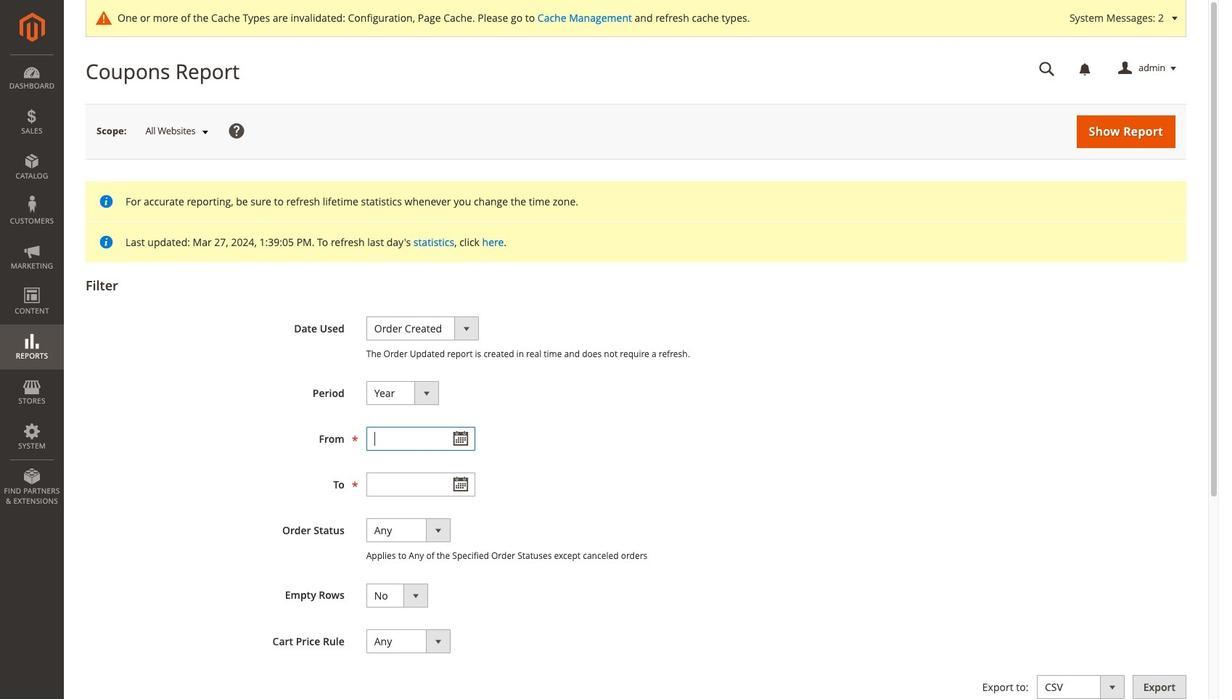 Task type: vqa. For each thing, say whether or not it's contained in the screenshot.
text field
yes



Task type: describe. For each thing, give the bounding box(es) containing it.
magento admin panel image
[[19, 12, 45, 42]]



Task type: locate. For each thing, give the bounding box(es) containing it.
None text field
[[366, 427, 475, 451]]

None text field
[[1030, 56, 1066, 81], [366, 473, 475, 497], [1030, 56, 1066, 81], [366, 473, 475, 497]]

menu bar
[[0, 54, 64, 513]]



